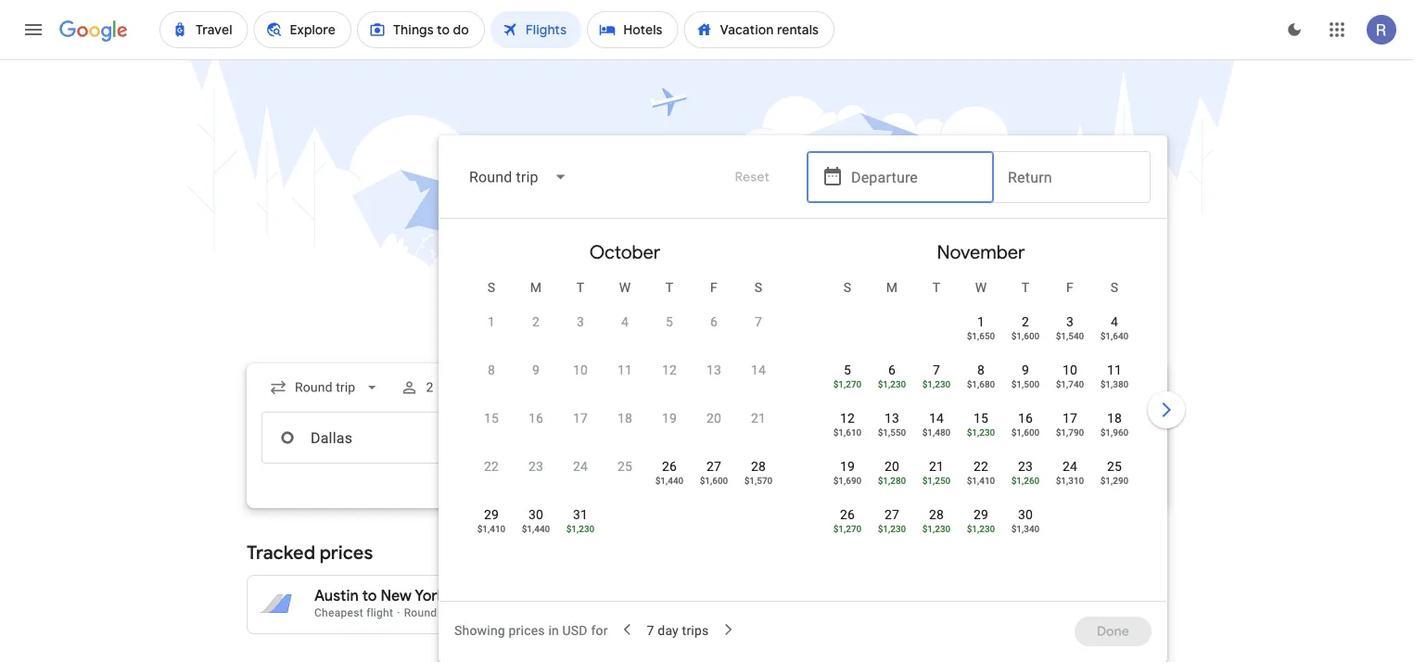 Task type: vqa. For each thing, say whether or not it's contained in the screenshot.
11 in the 11 $1,380
yes



Task type: locate. For each thing, give the bounding box(es) containing it.
s up sat, oct 7 element
[[755, 280, 763, 295]]

6 right sun, nov 5 element
[[888, 362, 896, 377]]

$1,270 for 5
[[833, 378, 862, 389]]

$1,410 for 29
[[477, 523, 506, 534]]

1 vertical spatial you
[[974, 598, 992, 611]]

17 inside 17 button
[[573, 410, 588, 426]]

york
[[415, 587, 446, 606]]

grid containing october
[[447, 226, 1159, 612]]

1 for 1 $1,650
[[977, 314, 985, 329]]

29
[[484, 507, 499, 522], [974, 507, 989, 522]]

27 inside 27 $1,230
[[885, 507, 900, 522]]

3 s from the left
[[844, 280, 852, 295]]

13 inside 13 $1,550
[[885, 410, 900, 426]]

1 horizontal spatial 3
[[1066, 314, 1074, 329]]

30 inside the 30 $1,440
[[529, 507, 543, 522]]

2 f from the left
[[1066, 280, 1074, 295]]

19 up ', 1692 us dollars' element
[[840, 459, 855, 474]]

13 inside "13" button
[[707, 362, 722, 377]]

2 horizontal spatial prices
[[952, 583, 984, 596]]

2 s from the left
[[755, 280, 763, 295]]

20 inside 20 $1,280
[[885, 459, 900, 474]]

1 3 from the left
[[577, 314, 584, 329]]

1 horizontal spatial prices
[[509, 623, 545, 638]]

17 up $1,790
[[1063, 410, 1078, 426]]

1 horizontal spatial $1,440
[[655, 475, 684, 486]]

1 horizontal spatial 17
[[1063, 410, 1078, 426]]

1 left mon, oct 2 element
[[488, 314, 495, 329]]

2 3 from the left
[[1066, 314, 1074, 329]]

1 horizontal spatial 30
[[1018, 507, 1033, 522]]

0 horizontal spatial 29
[[484, 507, 499, 522]]

and
[[1088, 583, 1107, 596], [935, 598, 955, 611]]

next image
[[1144, 388, 1189, 432]]

$1,230 up tue, nov 14 element
[[922, 378, 951, 389]]

$1,440 for 26
[[655, 475, 684, 486]]

24 inside 24 $1,310
[[1063, 459, 1078, 474]]

3 right mon, oct 2 element
[[577, 314, 584, 329]]

21 $1,250
[[922, 459, 951, 486]]

14 down 7 button
[[751, 362, 766, 377]]

f inside 'october' row group
[[710, 280, 718, 295]]

22 for 22 $1,410
[[974, 459, 989, 474]]

$1,600 up thu, nov 9 element
[[1011, 330, 1040, 341]]

1 horizontal spatial 10
[[1063, 362, 1078, 377]]

11 down 4 button
[[618, 362, 632, 377]]

2 vertical spatial 7
[[647, 623, 654, 638]]

0 vertical spatial $1,270
[[833, 378, 862, 389]]

1 horizontal spatial flights
[[816, 583, 851, 596]]

$1,410 inside 'october' row group
[[477, 523, 506, 534]]

wed, nov 29 element
[[974, 505, 989, 524]]

sun, nov 19 element
[[840, 457, 855, 476]]

26 $1,440
[[655, 459, 684, 486]]

22 down 15 button
[[484, 459, 499, 474]]

4 up , 1635 us dollars element
[[1111, 314, 1118, 329]]

, 1436 us dollars element
[[655, 475, 684, 486]]

tracked prices region
[[247, 530, 1167, 634]]

tue, nov 28 element
[[929, 505, 944, 524]]

Return text field
[[1008, 152, 1136, 202], [1008, 413, 1136, 463]]

prices up austin
[[320, 541, 373, 564]]

1 vertical spatial 6
[[888, 362, 896, 377]]

, 1228 us dollars element right 27 $1,230
[[922, 523, 951, 534]]

2 m from the left
[[886, 280, 898, 295]]

, 1412 us dollars element
[[967, 475, 995, 486]]

7 for 7
[[755, 314, 762, 329]]

0 horizontal spatial 23
[[529, 459, 543, 474]]

, 1228 us dollars element up "mon, nov 13" 'element'
[[878, 378, 906, 389]]

1 vertical spatial 5
[[844, 362, 851, 377]]

16 inside button
[[529, 410, 543, 426]]

w inside november row group
[[975, 280, 987, 295]]

2 11 from the left
[[1107, 362, 1122, 377]]

1 $1,650
[[967, 314, 995, 341]]

0 horizontal spatial f
[[710, 280, 718, 295]]

thu, nov 16 element
[[1018, 409, 1033, 428]]

14 inside '14 $1,480'
[[929, 410, 944, 426]]

29 $1,230
[[967, 507, 995, 534]]

28 $1,230
[[922, 507, 951, 534]]

20 for 20 $1,280
[[885, 459, 900, 474]]

16 up , 1600 us dollars element
[[1018, 410, 1033, 426]]

, 1792 us dollars element
[[1056, 427, 1084, 438]]

1 18 from the left
[[618, 410, 632, 426]]

18 inside 18 $1,960
[[1107, 410, 1122, 426]]

0 horizontal spatial 15
[[484, 410, 499, 426]]

new
[[381, 587, 412, 606]]

17 for 17
[[573, 410, 588, 426]]

1 horizontal spatial 7
[[755, 314, 762, 329]]

2 15 from the left
[[974, 410, 989, 426]]

, 1307 us dollars element
[[1056, 475, 1084, 486]]

None text field
[[262, 412, 523, 464]]

13 down 6 button
[[707, 362, 722, 377]]

mon, nov 6 element
[[888, 361, 896, 379]]

0 horizontal spatial 11
[[618, 362, 632, 377]]

1 16 from the left
[[529, 410, 543, 426]]

wed, oct 11 element
[[618, 361, 632, 379]]

1 horizontal spatial 20
[[885, 459, 900, 474]]

1 30 from the left
[[529, 507, 543, 522]]

1 horizontal spatial 24
[[1063, 459, 1078, 474]]

google
[[776, 583, 813, 596]]

0 vertical spatial for
[[987, 583, 1002, 596]]

4 inside button
[[621, 314, 629, 329]]

23 inside button
[[529, 459, 543, 474]]

1 24 from the left
[[573, 459, 588, 474]]

, 1268 us dollars element left 27 $1,230
[[833, 523, 862, 534]]

25 for 25 $1,290
[[1107, 459, 1122, 474]]

october row group
[[447, 226, 803, 593]]

f up fri, oct 6 element
[[710, 280, 718, 295]]

f up fri, nov 3 element
[[1066, 280, 1074, 295]]

12 for 12 $1,610
[[840, 410, 855, 426]]

you up 'daily'
[[901, 583, 920, 596]]

21 up the $1,250 on the right of page
[[929, 459, 944, 474]]

26 for 26 $1,270
[[840, 507, 855, 522]]

30 inside 30 $1,340
[[1018, 507, 1033, 522]]

$1,600 inside 'october' row group
[[700, 475, 728, 486]]

18 for 18
[[618, 410, 632, 426]]

w up wed, nov 1 element
[[975, 280, 987, 295]]

row containing 12
[[825, 401, 1137, 453]]

11 up the $1,380
[[1107, 362, 1122, 377]]

1 horizontal spatial w
[[975, 280, 987, 295]]

1 25 from the left
[[618, 459, 632, 474]]

20
[[707, 410, 722, 426], [885, 459, 900, 474]]

2 9 from the left
[[1022, 362, 1029, 377]]

31 $1,230
[[566, 507, 595, 534]]

20 up $1,280
[[885, 459, 900, 474]]

$1,230
[[878, 378, 906, 389], [922, 378, 951, 389], [967, 427, 995, 438], [566, 523, 595, 534], [878, 523, 906, 534], [922, 523, 951, 534], [967, 523, 995, 534]]

1 vertical spatial 13
[[885, 410, 900, 426]]

s up sun, nov 5 element
[[844, 280, 852, 295]]

10 inside "10" button
[[573, 362, 588, 377]]

$1,230 left $1,340
[[967, 523, 995, 534]]

fri, oct 13 element
[[707, 361, 722, 379]]

11 inside 11 $1,380
[[1107, 362, 1122, 377]]

11
[[618, 362, 632, 377], [1107, 362, 1122, 377]]

$1,230 right 26 $1,270
[[878, 523, 906, 534]]

28
[[751, 459, 766, 474], [929, 507, 944, 522]]

$1,270 left 27 $1,230
[[833, 523, 862, 534]]

7 left wed, nov 8 element
[[933, 362, 940, 377]]

15 inside button
[[484, 410, 499, 426]]

1 horizontal spatial 4
[[1111, 314, 1118, 329]]

for right usd at the left bottom of page
[[591, 623, 608, 638]]

1 vertical spatial for
[[591, 623, 608, 638]]

$1,230 down 31
[[566, 523, 595, 534]]

0 horizontal spatial for
[[591, 623, 608, 638]]

1 22 from the left
[[484, 459, 499, 474]]

grid inside flight search field
[[447, 226, 1159, 612]]

row
[[469, 297, 781, 357], [959, 297, 1137, 357], [469, 352, 781, 405], [825, 352, 1137, 405], [469, 401, 781, 453], [825, 401, 1137, 453], [469, 449, 781, 502], [825, 449, 1137, 502], [469, 497, 603, 550], [825, 497, 1048, 550]]

Departure text field
[[851, 152, 979, 202], [851, 413, 979, 463]]

sun, nov 26 element
[[840, 505, 855, 524]]

1 horizontal spatial 11
[[1107, 362, 1122, 377]]

, 1279 us dollars element
[[878, 475, 906, 486]]

mon, nov 13 element
[[885, 409, 900, 428]]

Flight search field
[[232, 135, 1189, 662]]

17 inside '17 $1,790'
[[1063, 410, 1078, 426]]

0 vertical spatial return text field
[[1008, 152, 1136, 202]]

$1,230 inside 'october' row group
[[566, 523, 595, 534]]

5 left mon, nov 6 element on the bottom of page
[[844, 362, 851, 377]]

18 for 18 $1,960
[[1107, 410, 1122, 426]]

None field
[[454, 155, 583, 199], [262, 371, 389, 404], [454, 155, 583, 199], [262, 371, 389, 404]]

2 22 from the left
[[974, 459, 989, 474]]

f inside november row group
[[1066, 280, 1074, 295]]

1 vertical spatial $1,270
[[833, 523, 862, 534]]

12 up , 1612 us dollars "element"
[[840, 410, 855, 426]]

16 down 9 button
[[529, 410, 543, 426]]

21
[[751, 410, 766, 426], [929, 459, 944, 474]]

19 for 19 $1,690
[[840, 459, 855, 474]]

$1,230 for 6
[[878, 378, 906, 389]]

1 horizontal spatial for
[[987, 583, 1002, 596]]

1 horizontal spatial 1
[[977, 314, 985, 329]]

15 down , 1684 us dollars element
[[974, 410, 989, 426]]

1 horizontal spatial 19
[[840, 459, 855, 474]]

30 up , 1440 us dollars 'element'
[[529, 507, 543, 522]]

1 vertical spatial 20
[[885, 459, 900, 474]]

2 30 from the left
[[1018, 507, 1033, 522]]

tue, oct 31 element
[[573, 505, 588, 524]]

2 18 from the left
[[1107, 410, 1122, 426]]

0 vertical spatial 21
[[751, 410, 766, 426]]

15 inside 15 $1,230
[[974, 410, 989, 426]]

1 17 from the left
[[573, 410, 588, 426]]

8
[[488, 362, 495, 377], [977, 362, 985, 377]]

cheapest
[[314, 606, 363, 619]]

23 for 23
[[529, 459, 543, 474]]

15 down 8 button at the bottom of page
[[484, 410, 499, 426]]

8 up $1,680 in the bottom of the page
[[977, 362, 985, 377]]

11 for 11
[[618, 362, 632, 377]]

, 1228 us dollars element up tue, nov 14 element
[[922, 378, 951, 389]]

9 inside button
[[532, 362, 540, 377]]

1 vertical spatial $1,600
[[1011, 427, 1040, 438]]

21 for 21 $1,250
[[929, 459, 944, 474]]

, 1482 us dollars element
[[922, 427, 951, 438]]

23 up '$1,260'
[[1018, 459, 1033, 474]]

24 inside button
[[573, 459, 588, 474]]

mon, nov 27 element
[[885, 505, 900, 524]]

0 horizontal spatial 18
[[618, 410, 632, 426]]

1 1 from the left
[[488, 314, 495, 329]]

2 up , 1597 us dollars "element"
[[1022, 314, 1029, 329]]

9 for 9 $1,500
[[1022, 362, 1029, 377]]

fri, nov 24 element
[[1063, 457, 1078, 476]]

mon, oct 16 element
[[529, 409, 543, 428]]

1 horizontal spatial 18
[[1107, 410, 1122, 426]]

2 $1,270 from the top
[[833, 523, 862, 534]]

m up mon, nov 6 element on the bottom of page
[[886, 280, 898, 295]]

sun, oct 22 element
[[484, 457, 499, 476]]

0 horizontal spatial 24
[[573, 459, 588, 474]]

wed, oct 25 element
[[618, 457, 632, 476]]

w up wed, oct 4 element
[[619, 280, 631, 295]]

sat, nov 25 element
[[1107, 457, 1122, 476]]

28 inside 28 $1,570
[[751, 459, 766, 474]]

21 inside button
[[751, 410, 766, 426]]

30 up $1,340
[[1018, 507, 1033, 522]]

0 vertical spatial 19
[[662, 410, 677, 426]]

1 inside button
[[488, 314, 495, 329]]

, 1692 us dollars element
[[833, 475, 862, 486]]

9 for 9
[[532, 362, 540, 377]]

21 for 21
[[751, 410, 766, 426]]

2 1 from the left
[[977, 314, 985, 329]]

22 button
[[469, 457, 514, 502]]

17 down "10" button
[[573, 410, 588, 426]]

22 inside 22 $1,410
[[974, 459, 989, 474]]

1 vertical spatial 21
[[929, 459, 944, 474]]

, 1228 us dollars element
[[878, 378, 906, 389], [922, 378, 951, 389], [967, 427, 995, 438], [566, 523, 595, 534], [878, 523, 906, 534], [922, 523, 951, 534], [967, 523, 995, 534]]

4 left thu, oct 5 element
[[621, 314, 629, 329]]

significant
[[1059, 598, 1114, 611]]

7 right fri, oct 6 element
[[755, 314, 762, 329]]

1 horizontal spatial 22
[[974, 459, 989, 474]]

check
[[874, 598, 905, 611]]

27 inside 27 $1,600
[[707, 459, 722, 474]]

tue, nov 7 element
[[933, 361, 940, 379]]

13 up $1,550
[[885, 410, 900, 426]]

22
[[484, 459, 499, 474], [974, 459, 989, 474]]

0 horizontal spatial 30
[[529, 507, 543, 522]]

16 inside 16 $1,600
[[1018, 410, 1033, 426]]

2 24 from the left
[[1063, 459, 1078, 474]]

8 $1,680
[[967, 362, 995, 389]]

flight
[[366, 606, 393, 619]]

prices up the let
[[952, 583, 984, 596]]

9 down 2 button in the left of the page
[[532, 362, 540, 377]]

1 8 from the left
[[488, 362, 495, 377]]

0 horizontal spatial 2
[[426, 380, 433, 395]]

21 inside the 21 $1,250
[[929, 459, 944, 474]]

6
[[710, 314, 718, 329], [888, 362, 896, 377]]

2 29 from the left
[[974, 507, 989, 522]]

0 horizontal spatial 13
[[707, 362, 722, 377]]

1 vertical spatial , 1268 us dollars element
[[833, 523, 862, 534]]

wed, nov 15 element
[[974, 409, 989, 428]]

0 horizontal spatial 21
[[751, 410, 766, 426]]

$1,440 right , 1409 us dollars element
[[522, 523, 550, 534]]

1 , 1268 us dollars element from the top
[[833, 378, 862, 389]]

28 for 28 $1,570
[[751, 459, 766, 474]]

2 25 from the left
[[1107, 459, 1122, 474]]

newark
[[468, 587, 521, 606]]

$154
[[651, 587, 683, 606]]

row containing 5
[[825, 352, 1137, 405]]

prices inside google flights can help you track prices for selected flights and destinations. we'll check daily and let you know about significant price changes.
[[952, 583, 984, 596]]

2 t from the left
[[666, 280, 673, 295]]

2 16 from the left
[[1018, 410, 1033, 426]]

27 for 27 $1,230
[[885, 507, 900, 522]]

sun, oct 29 element
[[484, 505, 499, 524]]

1 horizontal spatial 16
[[1018, 410, 1033, 426]]

0 horizontal spatial prices
[[320, 541, 373, 564]]

2 departure text field from the top
[[851, 413, 979, 463]]

18 down 11 button
[[618, 410, 632, 426]]

$1,230 for 31
[[566, 523, 595, 534]]

$1,600 up thu, nov 23 element
[[1011, 427, 1040, 438]]

fri, oct 27 element
[[707, 457, 722, 476]]

$1,230 up "mon, nov 13" 'element'
[[878, 378, 906, 389]]

8 inside 8 $1,680
[[977, 362, 985, 377]]

10 down 3 button
[[573, 362, 588, 377]]

sun, oct 8 element
[[488, 361, 495, 379]]

5 inside button
[[666, 314, 673, 329]]

wed, oct 18 element
[[618, 409, 632, 428]]

2 return text field from the top
[[1008, 413, 1136, 463]]

thu, oct 5 element
[[666, 313, 673, 331]]

$1,410 left , 1440 us dollars 'element'
[[477, 523, 506, 534]]

9 inside 9 $1,500
[[1022, 362, 1029, 377]]

1 vertical spatial 28
[[929, 507, 944, 522]]

$1,440
[[655, 475, 684, 486], [522, 523, 550, 534]]

13
[[707, 362, 722, 377], [885, 410, 900, 426]]

1 horizontal spatial 8
[[977, 362, 985, 377]]

and down track
[[935, 598, 955, 611]]

t up thu, nov 2 'element'
[[1022, 280, 1030, 295]]

$1,260
[[1011, 475, 1040, 486]]

fri, nov 17 element
[[1063, 409, 1078, 428]]

1 horizontal spatial 12
[[840, 410, 855, 426]]

16
[[529, 410, 543, 426], [1018, 410, 1033, 426]]

destinations.
[[776, 598, 844, 611]]

1 up the '$1,650'
[[977, 314, 985, 329]]

1 horizontal spatial 29
[[974, 507, 989, 522]]

0 vertical spatial you
[[901, 583, 920, 596]]

you
[[901, 583, 920, 596], [974, 598, 992, 611]]

26 up ", 1436 us dollars" element
[[662, 459, 677, 474]]

19 down 12 'button'
[[662, 410, 677, 426]]

2 inside 2 popup button
[[426, 380, 433, 395]]

sun, nov 12 element
[[840, 409, 855, 428]]

2 w from the left
[[975, 280, 987, 295]]

sat, oct 21 element
[[751, 409, 766, 428]]

0 vertical spatial 20
[[707, 410, 722, 426]]

, 1268 us dollars element
[[833, 378, 862, 389], [833, 523, 862, 534]]

25 down 18 button
[[618, 459, 632, 474]]

27 up the , 1595 us dollars element in the bottom of the page
[[707, 459, 722, 474]]

0 horizontal spatial 14
[[751, 362, 766, 377]]

7
[[755, 314, 762, 329], [933, 362, 940, 377], [647, 623, 654, 638]]

1 horizontal spatial 15
[[974, 410, 989, 426]]

6 inside button
[[710, 314, 718, 329]]

, 1258 us dollars element
[[1011, 475, 1040, 486]]

0 horizontal spatial 9
[[532, 362, 540, 377]]

1 vertical spatial 12
[[840, 410, 855, 426]]

tracked prices
[[247, 541, 373, 564]]

10 up the "$1,740"
[[1063, 362, 1078, 377]]

6 left sat, oct 7 element
[[710, 314, 718, 329]]

2 $1,600
[[1011, 314, 1040, 341]]

1 m from the left
[[530, 280, 542, 295]]

1
[[488, 314, 495, 329], [977, 314, 985, 329]]

, 1537 us dollars element
[[1056, 330, 1084, 341]]

0 horizontal spatial $1,440
[[522, 523, 550, 534]]

12 down the 5 button
[[662, 362, 677, 377]]

0 horizontal spatial you
[[901, 583, 920, 596]]

15 $1,230
[[967, 410, 995, 438]]

24 for 24
[[573, 459, 588, 474]]

1 horizontal spatial m
[[886, 280, 898, 295]]

and up significant
[[1088, 583, 1107, 596]]

24 up , 1307 us dollars 'element'
[[1063, 459, 1078, 474]]

1 horizontal spatial 9
[[1022, 362, 1029, 377]]

10 inside 10 $1,740
[[1063, 362, 1078, 377]]

1 vertical spatial 14
[[929, 410, 944, 426]]

28 up $1,570
[[751, 459, 766, 474]]

1 vertical spatial return text field
[[1008, 413, 1136, 463]]

14 inside button
[[751, 362, 766, 377]]

2 inside 2 button
[[532, 314, 540, 329]]

0 horizontal spatial 19
[[662, 410, 677, 426]]

2 8 from the left
[[977, 362, 985, 377]]

8 inside button
[[488, 362, 495, 377]]

1 horizontal spatial and
[[1088, 583, 1107, 596]]

2 left 8 button at the bottom of page
[[426, 380, 433, 395]]

$1,410 inside november row group
[[967, 475, 995, 486]]

$1,310
[[1056, 475, 1084, 486]]

, 1228 us dollars element left $1,340
[[967, 523, 995, 534]]

22 up ", 1412 us dollars" element
[[974, 459, 989, 474]]

0 horizontal spatial 28
[[751, 459, 766, 474]]

1 horizontal spatial f
[[1066, 280, 1074, 295]]

1 11 from the left
[[618, 362, 632, 377]]

4 inside 4 $1,640
[[1111, 314, 1118, 329]]

4 $1,640
[[1100, 314, 1129, 341]]

showing prices in usd for
[[454, 623, 608, 638]]

prices inside flight search field
[[509, 623, 545, 638]]

29 inside 29 $1,230
[[974, 507, 989, 522]]

2 4 from the left
[[1111, 314, 1118, 329]]

12 $1,610
[[833, 410, 862, 438]]

0 vertical spatial $1,600
[[1011, 330, 1040, 341]]

1 w from the left
[[619, 280, 631, 295]]

1 return text field from the top
[[1008, 152, 1136, 202]]

for up know
[[987, 583, 1002, 596]]

3 up $1,540
[[1066, 314, 1074, 329]]

29 up , 1409 us dollars element
[[484, 507, 499, 522]]

0 horizontal spatial 10
[[573, 362, 588, 377]]

$1,410 for 22
[[967, 475, 995, 486]]

13 button
[[692, 361, 736, 405]]

1 horizontal spatial 6
[[888, 362, 896, 377]]

5 inside '5 $1,270'
[[844, 362, 851, 377]]

s up sun, oct 1 element
[[488, 280, 495, 295]]

let
[[958, 598, 971, 611]]

1 vertical spatial 19
[[840, 459, 855, 474]]

$1,270
[[833, 378, 862, 389], [833, 523, 862, 534]]

m inside 'october' row group
[[530, 280, 542, 295]]

29 inside 29 $1,410
[[484, 507, 499, 522]]

4 for 4 $1,640
[[1111, 314, 1118, 329]]

23 $1,260
[[1011, 459, 1040, 486]]

0 horizontal spatial 16
[[529, 410, 543, 426]]

sat, oct 14 element
[[751, 361, 766, 379]]

1 for 1
[[488, 314, 495, 329]]

change appearance image
[[1272, 7, 1317, 52]]

day
[[658, 623, 679, 638]]

for
[[987, 583, 1002, 596], [591, 623, 608, 638]]

1 $1,270 from the top
[[833, 378, 862, 389]]

22 inside button
[[484, 459, 499, 474]]

10 $1,740
[[1056, 362, 1084, 389]]

tue, oct 3 element
[[577, 313, 584, 331]]

1 vertical spatial 27
[[885, 507, 900, 522]]

0 vertical spatial 7
[[755, 314, 762, 329]]

m for october
[[530, 280, 542, 295]]

2 10 from the left
[[1063, 362, 1078, 377]]

9
[[532, 362, 540, 377], [1022, 362, 1029, 377]]

0 horizontal spatial 25
[[618, 459, 632, 474]]

$1,600 left $1,570
[[700, 475, 728, 486]]

5 for 5 $1,270
[[844, 362, 851, 377]]

13 for 13 $1,550
[[885, 410, 900, 426]]

30 for 30 $1,340
[[1018, 507, 1033, 522]]

12 inside 'button'
[[662, 362, 677, 377]]

18
[[618, 410, 632, 426], [1107, 410, 1122, 426]]

, 1684 us dollars element
[[967, 378, 995, 389]]

$1,440 left the , 1595 us dollars element in the bottom of the page
[[655, 475, 684, 486]]

25 up $1,290
[[1107, 459, 1122, 474]]

grid
[[447, 226, 1159, 612]]

1 9 from the left
[[532, 362, 540, 377]]

24 down 17 button
[[573, 459, 588, 474]]

, 1268 us dollars element for 5
[[833, 378, 862, 389]]

18 inside button
[[618, 410, 632, 426]]

23
[[529, 459, 543, 474], [1018, 459, 1033, 474]]

1 horizontal spatial 26
[[840, 507, 855, 522]]

mon, oct 9 element
[[532, 361, 540, 379]]

1 departure text field from the top
[[851, 152, 979, 202]]

2
[[532, 314, 540, 329], [1022, 314, 1029, 329], [426, 380, 433, 395]]

, 1600 us dollars element
[[1011, 427, 1040, 438]]

19 inside button
[[662, 410, 677, 426]]

austin to new york or newark
[[314, 587, 521, 606]]

1 29 from the left
[[484, 507, 499, 522]]

11 inside button
[[618, 362, 632, 377]]

flights inside google flights can help you track prices for selected flights and destinations. we'll check daily and let you know about significant price changes.
[[816, 583, 851, 596]]

26 inside 26 $1,440
[[662, 459, 677, 474]]

6 button
[[692, 313, 736, 357]]

19
[[662, 410, 677, 426], [840, 459, 855, 474]]

, 1228 us dollars element for 7
[[922, 378, 951, 389]]

row containing 22
[[469, 449, 781, 502]]

flights
[[631, 264, 782, 330], [816, 583, 851, 596]]

thu, oct 12 element
[[662, 361, 677, 379]]

0 vertical spatial 14
[[751, 362, 766, 377]]

25 inside button
[[618, 459, 632, 474]]

$1,410 up the wed, nov 29 element
[[967, 475, 995, 486]]

1 horizontal spatial $1,410
[[967, 475, 995, 486]]

$1,690
[[833, 475, 862, 486]]

26 down ', 1692 us dollars' element
[[840, 507, 855, 522]]

10 for 10 $1,740
[[1063, 362, 1078, 377]]

you right the let
[[974, 598, 992, 611]]

25 for 25
[[618, 459, 632, 474]]

1 vertical spatial $1,410
[[477, 523, 506, 534]]

6 inside 6 $1,230
[[888, 362, 896, 377]]

4
[[621, 314, 629, 329], [1111, 314, 1118, 329]]

1 4 from the left
[[621, 314, 629, 329]]

, 1268 us dollars element up sun, nov 12 element on the bottom right of page
[[833, 378, 862, 389]]

15 for 15
[[484, 410, 499, 426]]

$1,440 for 30
[[522, 523, 550, 534]]

1 inside 1 $1,650
[[977, 314, 985, 329]]

t up tue, oct 3 element
[[577, 280, 584, 295]]

28 inside '28 $1,230'
[[929, 507, 944, 522]]

1 23 from the left
[[529, 459, 543, 474]]

0 horizontal spatial 17
[[573, 410, 588, 426]]

$1,740
[[1056, 378, 1084, 389]]

23 down 16 button
[[529, 459, 543, 474]]

23 inside 23 $1,260
[[1018, 459, 1033, 474]]

1 vertical spatial 7
[[933, 362, 940, 377]]

7 for 7 $1,230
[[933, 362, 940, 377]]

, 1744 us dollars element
[[1056, 378, 1084, 389]]

prices left "in"
[[509, 623, 545, 638]]

fri, oct 6 element
[[710, 313, 718, 331]]

0 horizontal spatial w
[[619, 280, 631, 295]]

1 horizontal spatial 2
[[532, 314, 540, 329]]

sun, nov 5 element
[[844, 361, 851, 379]]

$1,230 for 15
[[967, 427, 995, 438]]

, 1228 us dollars element right 26 $1,270
[[878, 523, 906, 534]]

7 inside button
[[755, 314, 762, 329]]

1 horizontal spatial 13
[[885, 410, 900, 426]]

1 10 from the left
[[573, 362, 588, 377]]

w for november
[[975, 280, 987, 295]]

18 $1,960
[[1100, 410, 1129, 438]]

1 f from the left
[[710, 280, 718, 295]]

9 up $1,500
[[1022, 362, 1029, 377]]

row containing 19
[[825, 449, 1137, 502]]

22 for 22
[[484, 459, 499, 474]]

26 $1,270
[[833, 507, 862, 534]]

1 horizontal spatial 27
[[885, 507, 900, 522]]

30
[[529, 507, 543, 522], [1018, 507, 1033, 522]]

$1,600 for 16
[[1011, 427, 1040, 438]]

21 down 14 button
[[751, 410, 766, 426]]

27 $1,230
[[878, 507, 906, 534]]

2 horizontal spatial 7
[[933, 362, 940, 377]]

0 horizontal spatial 27
[[707, 459, 722, 474]]

19 inside 19 $1,690
[[840, 459, 855, 474]]

w inside 'october' row group
[[619, 280, 631, 295]]

, 1228 us dollars element up wed, nov 22 element
[[967, 427, 995, 438]]

1 vertical spatial prices
[[952, 583, 984, 596]]

t down november
[[933, 280, 941, 295]]

26 inside 26 $1,270
[[840, 507, 855, 522]]

mon, oct 2 element
[[532, 313, 540, 331]]

1 vertical spatial departure text field
[[851, 413, 979, 463]]

20 inside button
[[707, 410, 722, 426]]

showing
[[454, 623, 505, 638]]

25 inside 25 $1,290
[[1107, 459, 1122, 474]]

$1,270 up sun, nov 12 element on the bottom right of page
[[833, 378, 862, 389]]

3 inside button
[[577, 314, 584, 329]]

0 horizontal spatial 3
[[577, 314, 584, 329]]

sat, nov 11 element
[[1107, 361, 1122, 379]]

$1,600 for 27
[[700, 475, 728, 486]]

17 for 17 $1,790
[[1063, 410, 1078, 426]]

$1,230 right 27 $1,230
[[922, 523, 951, 534]]

7 button
[[736, 313, 781, 357]]

29 down ", 1412 us dollars" element
[[974, 507, 989, 522]]

$1,230 for 29
[[967, 523, 995, 534]]

f for november
[[1066, 280, 1074, 295]]

s up sat, nov 4 element
[[1111, 280, 1119, 295]]

0 horizontal spatial 12
[[662, 362, 677, 377]]

, 1228 us dollars element down 31
[[566, 523, 595, 534]]

12 inside 12 $1,610
[[840, 410, 855, 426]]

2 , 1268 us dollars element from the top
[[833, 523, 862, 534]]

changes.
[[776, 613, 823, 626]]

14 for 14 $1,480
[[929, 410, 944, 426]]

3 inside 3 $1,540
[[1066, 314, 1074, 329]]

0 horizontal spatial 26
[[662, 459, 677, 474]]

m inside november row group
[[886, 280, 898, 295]]

t up thu, oct 5 element
[[666, 280, 673, 295]]

7 inside "7 $1,230"
[[933, 362, 940, 377]]

2 17 from the left
[[1063, 410, 1078, 426]]

1 horizontal spatial 25
[[1107, 459, 1122, 474]]

23 button
[[514, 457, 558, 502]]

0 horizontal spatial 5
[[666, 314, 673, 329]]

1 15 from the left
[[484, 410, 499, 426]]

1 vertical spatial and
[[935, 598, 955, 611]]

18 up , 1960 us dollars element
[[1107, 410, 1122, 426]]

selected
[[1005, 583, 1049, 596]]

2 23 from the left
[[1018, 459, 1033, 474]]

0 vertical spatial 13
[[707, 362, 722, 377]]

1 vertical spatial flights
[[816, 583, 851, 596]]



Task type: describe. For each thing, give the bounding box(es) containing it.
, 1228 us dollars element for 29
[[967, 523, 995, 534]]

9 button
[[514, 361, 558, 405]]

8 button
[[469, 361, 514, 405]]

2 inside 2 $1,600
[[1022, 314, 1029, 329]]

austin
[[314, 587, 359, 606]]

12 for 12
[[662, 362, 677, 377]]

3 t from the left
[[933, 280, 941, 295]]

$1,500
[[1011, 378, 1040, 389]]

27 for 27 $1,600
[[707, 459, 722, 474]]

departure text field for 1st the return text field from the top of the flight search field
[[851, 152, 979, 202]]

$1,230 for 27
[[878, 523, 906, 534]]

mon, nov 20 element
[[885, 457, 900, 476]]

thu, oct 26 element
[[662, 457, 677, 476]]

, 1612 us dollars element
[[833, 427, 862, 438]]

$1,790
[[1056, 427, 1084, 438]]

tue, oct 24 element
[[573, 457, 588, 476]]

in
[[548, 623, 559, 638]]

5 $1,270
[[833, 362, 862, 389]]

14 $1,480
[[922, 410, 951, 438]]

20 button
[[692, 409, 736, 453]]

28 $1,570
[[744, 459, 773, 486]]

, 1228 us dollars element for 31
[[566, 523, 595, 534]]

thu, oct 19 element
[[662, 409, 677, 428]]

$1,280
[[878, 475, 906, 486]]

1 s from the left
[[488, 280, 495, 295]]

4 s from the left
[[1111, 280, 1119, 295]]

$1,230 for 28
[[922, 523, 951, 534]]

row containing 8
[[469, 352, 781, 405]]

mon, oct 23 element
[[529, 457, 543, 476]]

11 button
[[603, 361, 647, 405]]

$1,680
[[967, 378, 995, 389]]

28 for 28 $1,230
[[929, 507, 944, 522]]

usd
[[562, 623, 588, 638]]

1 t from the left
[[577, 280, 584, 295]]

thu, nov 2 element
[[1022, 313, 1029, 331]]

prices for tracked prices
[[320, 541, 373, 564]]

f for october
[[710, 280, 718, 295]]

round trip
[[404, 606, 458, 619]]

tracked
[[247, 541, 315, 564]]

0 horizontal spatial flights
[[631, 264, 782, 330]]

, 1546 us dollars element
[[878, 427, 906, 438]]

31
[[573, 507, 588, 522]]

29 $1,410
[[477, 507, 506, 534]]

20 $1,280
[[878, 459, 906, 486]]

7 for 7 day trips
[[647, 623, 654, 638]]

, 1249 us dollars element
[[922, 475, 951, 486]]

november row group
[[803, 226, 1159, 593]]

, 1960 us dollars element
[[1100, 427, 1129, 438]]

, 1572 us dollars element
[[744, 475, 773, 486]]

8 for 8
[[488, 362, 495, 377]]

prices for showing prices in usd for
[[509, 623, 545, 638]]

sun, oct 15 element
[[484, 409, 499, 428]]

trips
[[682, 623, 709, 638]]

fri, nov 10 element
[[1063, 361, 1078, 379]]

track
[[923, 583, 949, 596]]

19 for 19
[[662, 410, 677, 426]]

15 for 15 $1,230
[[974, 410, 989, 426]]

sat, nov 4 element
[[1111, 313, 1118, 331]]

round
[[404, 606, 437, 619]]

row containing 26
[[825, 497, 1048, 550]]

18 button
[[603, 409, 647, 453]]

$1,600 for 2
[[1011, 330, 1040, 341]]

16 for 16
[[529, 410, 543, 426]]

$1,960
[[1100, 427, 1129, 438]]

5 button
[[647, 313, 692, 357]]

17 button
[[558, 409, 603, 453]]

0 horizontal spatial and
[[935, 598, 955, 611]]

6 for 6
[[710, 314, 718, 329]]

$1,540
[[1056, 330, 1084, 341]]

daily
[[908, 598, 932, 611]]

2 button
[[514, 313, 558, 357]]

fri, oct 20 element
[[707, 409, 722, 428]]

, 1341 us dollars element
[[1011, 523, 1040, 534]]

16 for 16 $1,600
[[1018, 410, 1033, 426]]

for inside flight search field
[[591, 623, 608, 638]]

29 for 29 $1,410
[[484, 507, 499, 522]]

3 for 3 $1,540
[[1066, 314, 1074, 329]]

trip
[[440, 606, 458, 619]]

wed, nov 22 element
[[974, 457, 989, 476]]

24 $1,310
[[1056, 459, 1084, 486]]

$1,610
[[833, 427, 862, 438]]

16 $1,600
[[1011, 410, 1040, 438]]

tue, oct 10 element
[[573, 361, 588, 379]]

sun, oct 1 element
[[488, 313, 495, 331]]

25 $1,290
[[1100, 459, 1129, 486]]

14 for 14
[[751, 362, 766, 377]]

tue, nov 14 element
[[929, 409, 944, 428]]

cheapest flight
[[314, 606, 393, 619]]

17 $1,790
[[1056, 410, 1084, 438]]

, 1409 us dollars element
[[477, 523, 506, 534]]

11 for 11 $1,380
[[1107, 362, 1122, 377]]

1 button
[[469, 313, 514, 357]]

7 $1,230
[[922, 362, 951, 389]]

23 for 23 $1,260
[[1018, 459, 1033, 474]]

w for october
[[619, 280, 631, 295]]

, 1635 us dollars element
[[1100, 330, 1129, 341]]

or
[[449, 587, 464, 606]]

25 button
[[603, 457, 647, 502]]

, 1440 us dollars element
[[522, 523, 550, 534]]

tue, nov 21 element
[[929, 457, 944, 476]]

9 $1,500
[[1011, 362, 1040, 389]]

know
[[995, 598, 1023, 611]]

tue, oct 17 element
[[573, 409, 588, 428]]

4 button
[[603, 313, 647, 357]]

15 button
[[469, 409, 514, 453]]

, 1504 us dollars element
[[1011, 378, 1040, 389]]

154 US dollars text field
[[651, 587, 683, 606]]

, 1379 us dollars element
[[1100, 378, 1129, 389]]

$1,340
[[1011, 523, 1040, 534]]

19 button
[[647, 409, 692, 453]]

10 for 10
[[573, 362, 588, 377]]

11 $1,380
[[1100, 362, 1129, 389]]

row containing 15
[[469, 401, 781, 453]]

, 1291 us dollars element
[[1100, 475, 1129, 486]]

row containing 29
[[469, 497, 603, 550]]

fri, nov 3 element
[[1066, 313, 1074, 331]]

thu, nov 9 element
[[1022, 361, 1029, 379]]

6 $1,230
[[878, 362, 906, 389]]

$1,650
[[967, 330, 995, 341]]

departure text field for 1st the return text field from the bottom
[[851, 413, 979, 463]]

, 1228 us dollars element for 15
[[967, 427, 995, 438]]

1 horizontal spatial you
[[974, 598, 992, 611]]

help
[[876, 583, 898, 596]]

$1,290
[[1100, 475, 1129, 486]]

wed, nov 8 element
[[977, 361, 985, 379]]

sat, oct 28 element
[[751, 457, 766, 476]]

0 vertical spatial and
[[1088, 583, 1107, 596]]

30 for 30 $1,440
[[529, 507, 543, 522]]

4 t from the left
[[1022, 280, 1030, 295]]

3 button
[[558, 313, 603, 357]]

flights
[[1052, 583, 1085, 596]]

, 1228 us dollars element for 27
[[878, 523, 906, 534]]

6 for 6 $1,230
[[888, 362, 896, 377]]

8 for 8 $1,680
[[977, 362, 985, 377]]

10 button
[[558, 361, 603, 405]]

november
[[937, 240, 1025, 264]]

wed, oct 4 element
[[621, 313, 629, 331]]

13 for 13
[[707, 362, 722, 377]]

$1,270 for 26
[[833, 523, 862, 534]]

main menu image
[[22, 19, 45, 41]]

12 button
[[647, 361, 692, 405]]

wed, nov 1 element
[[977, 313, 985, 331]]

3 for 3
[[577, 314, 584, 329]]

21 button
[[736, 409, 781, 453]]

5 for 5
[[666, 314, 673, 329]]

, 1595 us dollars element
[[700, 475, 728, 486]]

$1,480
[[922, 427, 951, 438]]

26 for 26 $1,440
[[662, 459, 677, 474]]

, 1228 us dollars element for 6
[[878, 378, 906, 389]]

4 for 4
[[621, 314, 629, 329]]

24 for 24 $1,310
[[1063, 459, 1078, 474]]

sat, oct 7 element
[[755, 313, 762, 331]]

$1,380
[[1100, 378, 1129, 389]]

, 1228 us dollars element for 28
[[922, 523, 951, 534]]

to
[[362, 587, 377, 606]]

$1,640
[[1100, 330, 1129, 341]]

$1,570
[[744, 475, 773, 486]]

27 $1,600
[[700, 459, 728, 486]]

, 1597 us dollars element
[[1011, 330, 1040, 341]]

7 day trips
[[647, 623, 709, 638]]

20 for 20
[[707, 410, 722, 426]]

$1,250
[[922, 475, 951, 486]]

sat, nov 18 element
[[1107, 409, 1122, 428]]

24 button
[[558, 457, 603, 502]]

, 1268 us dollars element for 26
[[833, 523, 862, 534]]

29 for 29 $1,230
[[974, 507, 989, 522]]

30 $1,340
[[1011, 507, 1040, 534]]

thu, nov 23 element
[[1018, 457, 1033, 476]]

3 $1,540
[[1056, 314, 1084, 341]]

can
[[854, 583, 873, 596]]

m for november
[[886, 280, 898, 295]]

, 1647 us dollars element
[[967, 330, 995, 341]]

$1,230 for 7
[[922, 378, 951, 389]]

mon, oct 30 element
[[529, 505, 543, 524]]

for inside google flights can help you track prices for selected flights and destinations. we'll check daily and let you know about significant price changes.
[[987, 583, 1002, 596]]

thu, nov 30 element
[[1018, 505, 1033, 524]]

14 button
[[736, 361, 781, 405]]

19 $1,690
[[833, 459, 862, 486]]

2 button
[[393, 365, 467, 410]]

13 $1,550
[[878, 410, 906, 438]]

$1,550
[[878, 427, 906, 438]]



